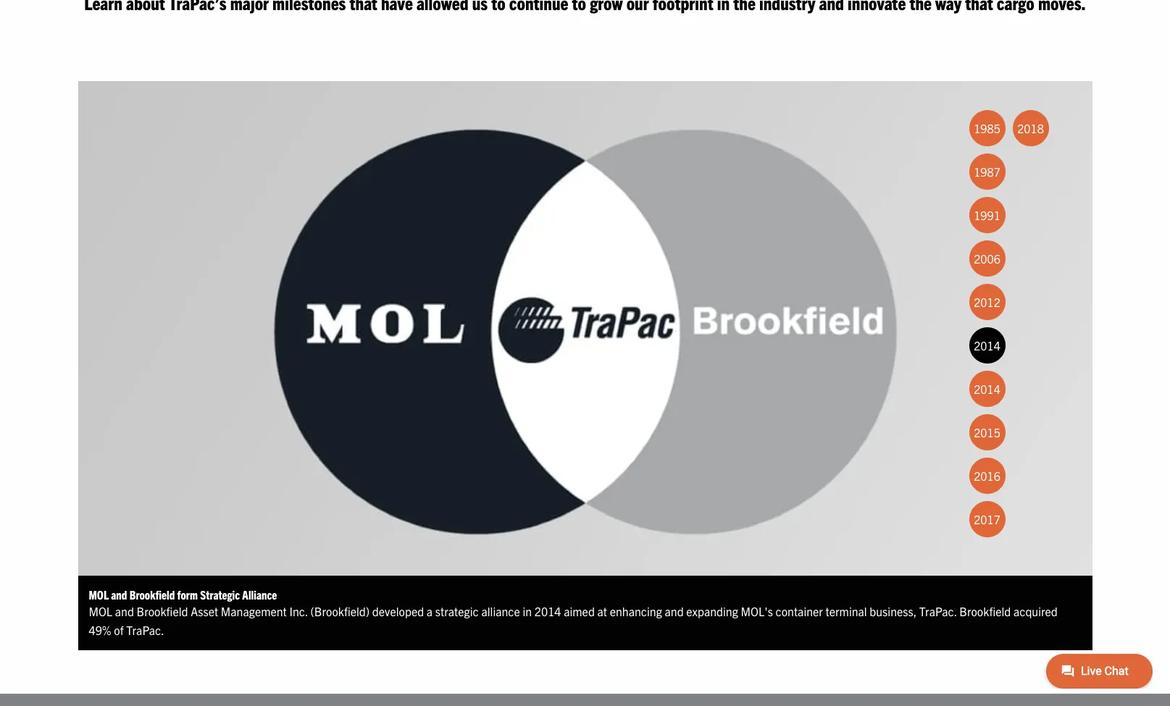 Task type: locate. For each thing, give the bounding box(es) containing it.
terminal
[[826, 605, 868, 619]]

2014
[[975, 339, 1001, 353], [975, 382, 1001, 397], [535, 605, 562, 619]]

strategic
[[200, 588, 240, 602]]

1 horizontal spatial trapac.
[[920, 605, 958, 619]]

2012
[[975, 295, 1001, 310]]

mol's
[[741, 605, 774, 619]]

alliance
[[482, 605, 520, 619]]

brookfield
[[130, 588, 175, 602], [137, 605, 188, 619], [960, 605, 1012, 619]]

0 horizontal spatial trapac.
[[126, 623, 164, 638]]

2014 right in
[[535, 605, 562, 619]]

inc.
[[290, 605, 308, 619]]

mol
[[89, 588, 109, 602], [89, 605, 112, 619]]

0 vertical spatial trapac.
[[920, 605, 958, 619]]

in
[[523, 605, 532, 619]]

0 vertical spatial mol
[[89, 588, 109, 602]]

2014 inside mol and brookfield form strategic alliance mol and brookfield asset management inc. (brookfield) developed a strategic alliance in 2014 aimed at enhancing and expanding mol's container terminal business, trapac. brookfield acquired 49% of trapac.
[[535, 605, 562, 619]]

aimed
[[564, 605, 595, 619]]

brookfield left acquired
[[960, 605, 1012, 619]]

1 mol from the top
[[89, 588, 109, 602]]

1985
[[975, 121, 1001, 136]]

2014 down 2012
[[975, 339, 1001, 353]]

expanding
[[687, 605, 739, 619]]

trapac. right business,
[[920, 605, 958, 619]]

enhancing
[[610, 605, 663, 619]]

main content
[[63, 0, 1171, 670]]

management
[[221, 605, 287, 619]]

alliance
[[242, 588, 277, 602]]

2006
[[975, 252, 1001, 266]]

2017
[[975, 513, 1001, 527]]

2 mol from the top
[[89, 605, 112, 619]]

0 vertical spatial 2014
[[975, 339, 1001, 353]]

and
[[111, 588, 127, 602], [115, 605, 134, 619], [665, 605, 684, 619]]

footer
[[0, 695, 1171, 707]]

1 vertical spatial trapac.
[[126, 623, 164, 638]]

brookfield down form
[[137, 605, 188, 619]]

trapac. right the 'of'
[[126, 623, 164, 638]]

1991
[[975, 208, 1001, 223]]

business,
[[870, 605, 917, 619]]

2014 up 2015
[[975, 382, 1001, 397]]

1 vertical spatial mol
[[89, 605, 112, 619]]

trapac.
[[920, 605, 958, 619], [126, 623, 164, 638]]

2 vertical spatial 2014
[[535, 605, 562, 619]]



Task type: vqa. For each thing, say whether or not it's contained in the screenshot.
the is
no



Task type: describe. For each thing, give the bounding box(es) containing it.
main content containing 1985
[[63, 0, 1171, 670]]

at
[[598, 605, 608, 619]]

2018
[[1018, 121, 1045, 136]]

(brookfield)
[[311, 605, 370, 619]]

strategic
[[436, 605, 479, 619]]

a
[[427, 605, 433, 619]]

brookfield left form
[[130, 588, 175, 602]]

form
[[177, 588, 198, 602]]

1 vertical spatial 2014
[[975, 382, 1001, 397]]

2016
[[975, 469, 1001, 484]]

mol and brookfield form strategic alliance mol and brookfield asset management inc. (brookfield) developed a strategic alliance in 2014 aimed at enhancing and expanding mol's container terminal business, trapac. brookfield acquired 49% of trapac.
[[89, 588, 1058, 638]]

2015
[[975, 426, 1001, 440]]

container
[[776, 605, 824, 619]]

acquired
[[1014, 605, 1058, 619]]

developed
[[373, 605, 424, 619]]

of
[[114, 623, 124, 638]]

1987
[[975, 165, 1001, 179]]

asset
[[191, 605, 218, 619]]

49%
[[89, 623, 111, 638]]



